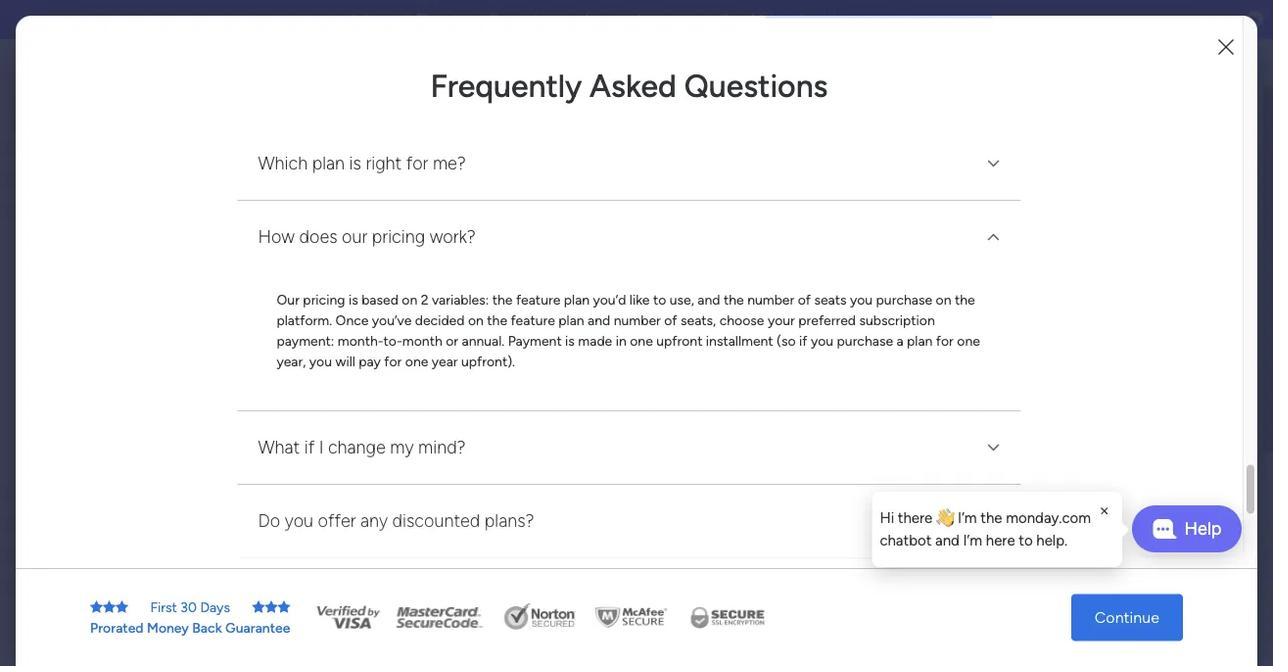 Task type: vqa. For each thing, say whether or not it's contained in the screenshot.
seats,
yes



Task type: describe. For each thing, give the bounding box(es) containing it.
here
[[987, 532, 1016, 549]]

>
[[469, 430, 478, 447]]

you left will
[[310, 353, 332, 370]]

1 horizontal spatial one
[[630, 332, 653, 349]]

1 star image from the left
[[103, 601, 116, 614]]

feed
[[394, 507, 431, 528]]

workspace image
[[19, 194, 38, 215]]

continue button
[[1072, 594, 1184, 641]]

is for based
[[349, 291, 358, 308]]

offer
[[318, 511, 356, 532]]

how does our pricing work?
[[258, 227, 476, 248]]

my work
[[43, 139, 95, 156]]

ready-
[[962, 639, 1008, 658]]

plans?
[[485, 511, 535, 532]]

0 vertical spatial of
[[798, 291, 811, 308]]

0 horizontal spatial one
[[406, 353, 429, 370]]

30
[[181, 599, 197, 616]]

i
[[319, 437, 324, 458]]

0 vertical spatial help button
[[1133, 506, 1243, 553]]

0 vertical spatial your
[[462, 102, 526, 143]]

hits
[[638, 11, 662, 28]]

work inside "button"
[[65, 139, 95, 156]]

chat bot icon image
[[1153, 519, 1177, 539]]

month-
[[338, 332, 384, 349]]

minutes
[[1127, 616, 1183, 634]]

asked
[[590, 68, 677, 105]]

my work button
[[12, 132, 211, 163]]

✨
[[470, 11, 484, 28]]

add to favorites image
[[850, 397, 869, 417]]

close recently visited image
[[303, 199, 326, 222]]

marketing plan link
[[613, 238, 888, 459]]

marketing plan inside 'link'
[[650, 398, 758, 417]]

any
[[361, 511, 388, 532]]

pay
[[359, 353, 381, 370]]

help.
[[1037, 532, 1068, 549]]

1
[[509, 509, 515, 526]]

payment
[[508, 332, 562, 349]]

plan up 'payment'
[[559, 312, 585, 329]]

once
[[336, 312, 369, 329]]

recently visited
[[330, 200, 461, 221]]

for inside dropdown button
[[406, 153, 429, 174]]

use,
[[670, 291, 695, 308]]

made inside the "boost your workflow in minutes with ready-made templates"
[[1008, 639, 1047, 658]]

my
[[390, 437, 414, 458]]

online
[[516, 11, 556, 28]]

like
[[630, 291, 650, 308]]

with
[[1187, 616, 1218, 634]]

0 horizontal spatial marketing
[[46, 283, 107, 299]]

screens
[[666, 11, 717, 28]]

m
[[23, 196, 34, 213]]

add to favorites image
[[555, 397, 575, 417]]

main inside the workspace selection "element"
[[45, 195, 79, 214]]

do you offer any discounted plans?
[[258, 511, 535, 532]]

complete your profile
[[980, 189, 1154, 210]]

star image for 1st star icon from the right
[[252, 601, 265, 614]]

workspace inside quick search results list box
[[514, 430, 580, 447]]

made inside our pricing is based on 2 variables: the feature plan you'd like to use, and the number of seats you purchase on the platform. once you've decided on the feature plan and number of seats, choose your preferred subscription payment: month-to-month or annual. payment is made in one upfront installment (so if you purchase a plan for one year, you will pay for one year upfront).
[[579, 332, 613, 349]]

discounted
[[393, 511, 480, 532]]

money
[[147, 620, 189, 636]]

if inside dropdown button
[[304, 437, 315, 458]]

plan inside 'link'
[[727, 398, 758, 417]]

ended,
[[712, 102, 812, 143]]

close update feed (inbox) image
[[303, 506, 326, 529]]

the inside hi there 👋,  i'm the monday.com chatbot and i'm here to help.
[[981, 510, 1003, 527]]

what
[[258, 437, 300, 458]]

management
[[385, 430, 466, 447]]

templates image image
[[968, 462, 1227, 598]]

0 horizontal spatial on
[[402, 291, 418, 308]]

annual.
[[462, 332, 505, 349]]

which plan is right for me?
[[258, 153, 466, 174]]

1 horizontal spatial on
[[468, 312, 484, 329]]

1 vertical spatial your
[[1063, 189, 1099, 210]]

choose
[[720, 312, 765, 329]]

1 vertical spatial i'm
[[964, 532, 983, 549]]

recently
[[330, 200, 402, 221]]

upfront).
[[462, 353, 515, 370]]

star image for first star icon from left
[[90, 601, 103, 614]]

platform.
[[277, 312, 332, 329]]

to inside hi there 👋,  i'm the monday.com chatbot and i'm here to help.
[[1019, 532, 1033, 549]]

now
[[856, 11, 884, 28]]

conference
[[560, 11, 635, 28]]

guarantee
[[225, 620, 290, 636]]

your inside our pricing is based on 2 variables: the feature plan you'd like to use, and the number of seats you purchase on the platform. once you've decided on the feature plan and number of seats, choose your preferred subscription payment: month-to-month or annual. payment is made in one upfront installment (so if you purchase a plan for one year, you will pay for one year upfront).
[[768, 312, 796, 329]]

home button
[[12, 98, 211, 129]]

select product image
[[18, 53, 37, 73]]

1 vertical spatial feature
[[511, 312, 556, 329]]

elevate
[[416, 11, 466, 28]]

button padding image
[[1217, 37, 1237, 57]]

mcafee secure image
[[592, 603, 671, 633]]

update feed (inbox)
[[330, 507, 494, 528]]

1 vertical spatial help button
[[1108, 611, 1176, 643]]

quick search results list box
[[303, 222, 904, 482]]

complete
[[980, 189, 1059, 210]]

you'd
[[593, 291, 627, 308]]

do
[[258, 511, 280, 532]]

list box containing marketing plan
[[0, 270, 250, 606]]

hi
[[880, 510, 895, 527]]

first
[[150, 599, 177, 616]]

1 vertical spatial for
[[937, 332, 954, 349]]

join us at elevate ✨ our online conference hits screens dec 14th
[[348, 11, 779, 28]]

in inside our pricing is based on 2 variables: the feature plan you'd like to use, and the number of seats you purchase on the platform. once you've decided on the feature plan and number of seats, choose your preferred subscription payment: month-to-month or annual. payment is made in one upfront installment (so if you purchase a plan for one year, you will pay for one year upfront).
[[616, 332, 627, 349]]

which plan is right for me? button
[[238, 128, 1022, 200]]

plan down search in workspace field
[[111, 283, 137, 299]]

change
[[328, 437, 386, 458]]

0 vertical spatial feature
[[516, 291, 561, 308]]

right
[[366, 153, 402, 174]]

prorated
[[90, 620, 144, 636]]

0 vertical spatial i'm
[[959, 510, 978, 527]]

days
[[200, 599, 230, 616]]

main workspace
[[45, 195, 161, 214]]

ssl encrypted image
[[679, 603, 777, 633]]

us
[[380, 11, 396, 28]]

0 vertical spatial help
[[1185, 518, 1223, 539]]

plan left you'd
[[564, 291, 590, 308]]

prorated money back guarantee
[[90, 620, 290, 636]]

notes inside quick search results list box
[[356, 398, 399, 417]]

our inside our pricing is based on 2 variables: the feature plan you'd like to use, and the number of seats you purchase on the platform. once you've decided on the feature plan and number of seats, choose your preferred subscription payment: month-to-month or annual. payment is made in one upfront installment (so if you purchase a plan for one year, you will pay for one year upfront).
[[277, 291, 300, 308]]

subscription
[[860, 312, 936, 329]]



Task type: locate. For each thing, give the bounding box(es) containing it.
to right like at the top
[[654, 291, 667, 308]]

0 horizontal spatial private board image
[[21, 315, 39, 334]]

is inside dropdown button
[[349, 153, 362, 174]]

0 vertical spatial to
[[654, 291, 667, 308]]

help
[[1185, 518, 1223, 539], [1124, 616, 1159, 636]]

2
[[421, 291, 429, 308]]

1 vertical spatial help
[[1124, 616, 1159, 636]]

notes
[[46, 316, 84, 333], [356, 398, 399, 417]]

1 vertical spatial made
[[1008, 639, 1047, 658]]

1 vertical spatial our
[[277, 291, 300, 308]]

0 horizontal spatial if
[[304, 437, 315, 458]]

0 horizontal spatial star image
[[90, 601, 103, 614]]

2 horizontal spatial on
[[936, 291, 952, 308]]

boost
[[962, 616, 1003, 634]]

join
[[348, 11, 377, 28]]

(so
[[777, 332, 796, 349]]

you inside dropdown button
[[285, 511, 314, 532]]

0 vertical spatial notes
[[46, 316, 84, 333]]

is
[[349, 153, 362, 174], [349, 291, 358, 308], [566, 332, 575, 349]]

your pro trial has ended,
[[462, 102, 812, 143]]

our right ✨
[[488, 11, 513, 28]]

register now → link
[[798, 11, 902, 28]]

main inside quick search results list box
[[481, 430, 511, 447]]

variables:
[[432, 291, 489, 308]]

frequently asked questions
[[431, 68, 829, 105]]

2 vertical spatial is
[[566, 332, 575, 349]]

continue
[[1095, 609, 1160, 627]]

2 star image from the left
[[116, 601, 128, 614]]

month
[[403, 332, 443, 349]]

plan inside dropdown button
[[312, 153, 345, 174]]

boost your workflow in minutes with ready-made templates
[[962, 616, 1218, 658]]

number
[[748, 291, 795, 308], [614, 312, 661, 329]]

plan right "which"
[[312, 153, 345, 174]]

notes down search in workspace field
[[46, 316, 84, 333]]

marketing inside 'link'
[[650, 398, 723, 417]]

first 30 days
[[150, 599, 230, 616]]

0 horizontal spatial your
[[462, 102, 526, 143]]

for
[[406, 153, 429, 174], [937, 332, 954, 349], [385, 353, 402, 370]]

update
[[330, 507, 390, 528]]

verified by visa image
[[314, 603, 383, 633]]

0 horizontal spatial your
[[768, 312, 796, 329]]

work inside quick search results list box
[[352, 430, 382, 447]]

in down you'd
[[616, 332, 627, 349]]

0 horizontal spatial pricing
[[303, 291, 345, 308]]

made down workflow
[[1008, 639, 1047, 658]]

is left right
[[349, 153, 362, 174]]

pricing inside our pricing is based on 2 variables: the feature plan you'd like to use, and the number of seats you purchase on the platform. once you've decided on the feature plan and number of seats, choose your preferred subscription payment: month-to-month or annual. payment is made in one upfront installment (so if you purchase a plan for one year, you will pay for one year upfront).
[[303, 291, 345, 308]]

notes up what if i change my mind?
[[356, 398, 399, 417]]

1 horizontal spatial of
[[798, 291, 811, 308]]

1 horizontal spatial and
[[698, 291, 721, 308]]

how does our pricing work? button
[[238, 201, 1022, 274]]

marketing right public board image
[[650, 398, 723, 417]]

0 vertical spatial is
[[349, 153, 362, 174]]

1 vertical spatial number
[[614, 312, 661, 329]]

0 vertical spatial main
[[45, 195, 79, 214]]

main right >
[[481, 430, 511, 447]]

mind?
[[418, 437, 466, 458]]

pricing inside dropdown button
[[372, 227, 426, 248]]

0 vertical spatial purchase
[[877, 291, 933, 308]]

0 vertical spatial workspace
[[83, 195, 161, 214]]

your up the (so
[[768, 312, 796, 329]]

home
[[45, 105, 83, 122]]

1 vertical spatial pricing
[[303, 291, 345, 308]]

0 vertical spatial in
[[616, 332, 627, 349]]

main right workspace icon
[[45, 195, 79, 214]]

if inside our pricing is based on 2 variables: the feature plan you'd like to use, and the number of seats you purchase on the platform. once you've decided on the feature plan and number of seats, choose your preferred subscription payment: month-to-month or annual. payment is made in one upfront installment (so if you purchase a plan for one year, you will pay for one year upfront).
[[800, 332, 808, 349]]

1 horizontal spatial main
[[481, 430, 511, 447]]

1 horizontal spatial if
[[800, 332, 808, 349]]

marketing plan down upfront
[[650, 398, 758, 417]]

1 horizontal spatial workspace
[[514, 430, 580, 447]]

3 star image from the left
[[265, 601, 278, 614]]

does
[[299, 227, 338, 248]]

templates
[[1051, 639, 1121, 658]]

i'm left here
[[964, 532, 983, 549]]

1 vertical spatial and
[[588, 312, 611, 329]]

plan right a
[[908, 332, 933, 349]]

back
[[192, 620, 222, 636]]

will
[[336, 353, 356, 370]]

pricing up platform.
[[303, 291, 345, 308]]

you down preferred
[[811, 332, 834, 349]]

visited
[[407, 200, 461, 221]]

dialog containing hi there 👋,  i'm the monday.com
[[873, 492, 1123, 567]]

dialog
[[873, 492, 1123, 567]]

1 vertical spatial marketing
[[650, 398, 723, 417]]

a
[[897, 332, 904, 349]]

1 horizontal spatial help
[[1185, 518, 1223, 539]]

in inside the "boost your workflow in minutes with ready-made templates"
[[1111, 616, 1123, 634]]

in
[[616, 332, 627, 349], [1111, 616, 1123, 634]]

14th
[[750, 11, 779, 28]]

hi there 👋,  i'm the monday.com chatbot and i'm here to help.
[[880, 510, 1092, 549]]

private board image inside quick search results list box
[[327, 397, 349, 418]]

0 horizontal spatial notes
[[46, 316, 84, 333]]

workspace up search in workspace field
[[83, 195, 161, 214]]

work management > main workspace
[[352, 430, 580, 447]]

your left the profile
[[1063, 189, 1099, 210]]

1 horizontal spatial for
[[406, 153, 429, 174]]

our pricing is based on 2 variables: the feature plan you'd like to use, and the number of seats you purchase on the platform. once you've decided on the feature plan and number of seats, choose your preferred subscription payment: month-to-month or annual. payment is made in one upfront installment (so if you purchase a plan for one year, you will pay for one year upfront).
[[277, 291, 981, 370]]

list box
[[0, 270, 250, 606]]

seats,
[[681, 312, 717, 329]]

you've
[[372, 312, 412, 329]]

1 horizontal spatial private board image
[[327, 397, 349, 418]]

1 vertical spatial main
[[481, 430, 511, 447]]

if right the (so
[[800, 332, 808, 349]]

one
[[630, 332, 653, 349], [958, 332, 981, 349], [406, 353, 429, 370]]

and
[[698, 291, 721, 308], [588, 312, 611, 329], [936, 532, 960, 549]]

marketing
[[46, 283, 107, 299], [650, 398, 723, 417]]

profile
[[1103, 189, 1154, 210]]

roy mann image
[[349, 573, 388, 612]]

workspace down add to favorites image
[[514, 430, 580, 447]]

0 vertical spatial your
[[768, 312, 796, 329]]

0 horizontal spatial in
[[616, 332, 627, 349]]

0 horizontal spatial marketing plan
[[46, 283, 137, 299]]

1 horizontal spatial marketing
[[650, 398, 723, 417]]

kendall parks image
[[1219, 47, 1250, 78]]

main
[[45, 195, 79, 214], [481, 430, 511, 447]]

2 horizontal spatial for
[[937, 332, 954, 349]]

2 star image from the left
[[252, 601, 265, 614]]

option
[[0, 273, 250, 277]]

one down the 'month'
[[406, 353, 429, 370]]

workspace selection element
[[19, 193, 164, 218]]

0 horizontal spatial made
[[579, 332, 613, 349]]

0 horizontal spatial work
[[65, 139, 95, 156]]

year,
[[277, 353, 306, 370]]

1 horizontal spatial your
[[1063, 189, 1099, 210]]

the
[[493, 291, 513, 308], [724, 291, 744, 308], [955, 291, 976, 308], [487, 312, 508, 329], [981, 510, 1003, 527]]

purchase left a
[[837, 332, 894, 349]]

0 horizontal spatial of
[[665, 312, 678, 329]]

1 vertical spatial purchase
[[837, 332, 894, 349]]

0 horizontal spatial workspace
[[83, 195, 161, 214]]

one left upfront
[[630, 332, 653, 349]]

and down you'd
[[588, 312, 611, 329]]

1 horizontal spatial made
[[1008, 639, 1047, 658]]

payment:
[[277, 332, 335, 349]]

Search in workspace field
[[41, 235, 164, 258]]

at
[[399, 11, 413, 28]]

and up seats,
[[698, 291, 721, 308]]

1 vertical spatial of
[[665, 312, 678, 329]]

star image
[[103, 601, 116, 614], [116, 601, 128, 614], [265, 601, 278, 614]]

1 horizontal spatial star image
[[252, 601, 265, 614]]

norton secured image
[[496, 603, 584, 633]]

0 horizontal spatial main
[[45, 195, 79, 214]]

open image
[[982, 226, 1006, 249]]

2 horizontal spatial and
[[936, 532, 960, 549]]

help button
[[1133, 506, 1243, 553], [1108, 611, 1176, 643]]

👋,
[[937, 510, 955, 527]]

0 horizontal spatial for
[[385, 353, 402, 370]]

1 vertical spatial in
[[1111, 616, 1123, 634]]

you right the do
[[285, 511, 314, 532]]

your right "boost"
[[1007, 616, 1038, 634]]

check circle image
[[980, 223, 993, 238]]

chatbot
[[880, 532, 932, 549]]

close image
[[982, 436, 1006, 460]]

or
[[446, 332, 459, 349]]

1 star image from the left
[[90, 601, 103, 614]]

our
[[488, 11, 513, 28], [277, 291, 300, 308]]

seats
[[815, 291, 847, 308]]

for down to-
[[385, 353, 402, 370]]

component image
[[327, 428, 345, 445]]

to right here
[[1019, 532, 1033, 549]]

what if i change my mind? button
[[238, 412, 1022, 484]]

work right my
[[65, 139, 95, 156]]

my
[[43, 139, 62, 156]]

→
[[888, 11, 902, 28]]

your up me?
[[462, 102, 526, 143]]

0 vertical spatial and
[[698, 291, 721, 308]]

0 horizontal spatial to
[[654, 291, 667, 308]]

1 vertical spatial private board image
[[327, 397, 349, 418]]

what if i change my mind?
[[258, 437, 466, 458]]

1 horizontal spatial pricing
[[372, 227, 426, 248]]

1 vertical spatial notes
[[356, 398, 399, 417]]

1 vertical spatial if
[[304, 437, 315, 458]]

for left me?
[[406, 153, 429, 174]]

1 horizontal spatial work
[[352, 430, 382, 447]]

is up once
[[349, 291, 358, 308]]

plan down installment
[[727, 398, 758, 417]]

feature
[[516, 291, 561, 308], [511, 312, 556, 329]]

made down you'd
[[579, 332, 613, 349]]

your inside the "boost your workflow in minutes with ready-made templates"
[[1007, 616, 1038, 634]]

1 horizontal spatial our
[[488, 11, 513, 28]]

0 vertical spatial private board image
[[21, 315, 39, 334]]

to inside our pricing is based on 2 variables: the feature plan you'd like to use, and the number of seats you purchase on the platform. once you've decided on the feature plan and number of seats, choose your preferred subscription payment: month-to-month or annual. payment is made in one upfront installment (so if you purchase a plan for one year, you will pay for one year upfront).
[[654, 291, 667, 308]]

0 vertical spatial pricing
[[372, 227, 426, 248]]

pricing down recently visited on the top
[[372, 227, 426, 248]]

public board image
[[622, 397, 643, 418]]

you right seats
[[851, 291, 873, 308]]

trial
[[588, 102, 643, 143]]

1 horizontal spatial to
[[1019, 532, 1033, 549]]

in left minutes at the right of the page
[[1111, 616, 1123, 634]]

which
[[258, 153, 308, 174]]

1 vertical spatial is
[[349, 291, 358, 308]]

mastercard secure code image
[[390, 603, 488, 633]]

number down like at the top
[[614, 312, 661, 329]]

marketing plan down search in workspace field
[[46, 283, 137, 299]]

one right a
[[958, 332, 981, 349]]

0 vertical spatial for
[[406, 153, 429, 174]]

1 vertical spatial workspace
[[514, 430, 580, 447]]

workspace inside "element"
[[83, 195, 161, 214]]

frequently
[[431, 68, 582, 105]]

purchase up subscription in the top of the page
[[877, 291, 933, 308]]

of left seats
[[798, 291, 811, 308]]

our
[[342, 227, 368, 248]]

based
[[362, 291, 399, 308]]

if left i
[[304, 437, 315, 458]]

1 horizontal spatial your
[[1007, 616, 1038, 634]]

0 vertical spatial marketing plan
[[46, 283, 137, 299]]

(inbox)
[[435, 507, 494, 528]]

3 star image from the left
[[278, 601, 290, 614]]

for right a
[[937, 332, 954, 349]]

register
[[798, 11, 852, 28]]

2 vertical spatial and
[[936, 532, 960, 549]]

private board image
[[21, 315, 39, 334], [327, 397, 349, 418]]

workspace
[[83, 195, 161, 214], [514, 430, 580, 447]]

close image
[[982, 152, 1006, 176]]

of up upfront
[[665, 312, 678, 329]]

work?
[[430, 227, 476, 248]]

do you offer any discounted plans? button
[[238, 485, 1022, 558]]

0 vertical spatial number
[[748, 291, 795, 308]]

1 vertical spatial your
[[1007, 616, 1038, 634]]

1 vertical spatial marketing plan
[[650, 398, 758, 417]]

pro
[[534, 102, 580, 143]]

2 horizontal spatial star image
[[278, 601, 290, 614]]

1 horizontal spatial marketing plan
[[650, 398, 758, 417]]

0 horizontal spatial and
[[588, 312, 611, 329]]

is right 'payment'
[[566, 332, 575, 349]]

1 horizontal spatial number
[[748, 291, 795, 308]]

to-
[[384, 332, 403, 349]]

0 horizontal spatial our
[[277, 291, 300, 308]]

and down '👋,'
[[936, 532, 960, 549]]

0 horizontal spatial number
[[614, 312, 661, 329]]

2 vertical spatial for
[[385, 353, 402, 370]]

1 vertical spatial work
[[352, 430, 382, 447]]

work right component image
[[352, 430, 382, 447]]

register now →
[[798, 11, 902, 28]]

0 vertical spatial work
[[65, 139, 95, 156]]

and inside hi there 👋,  i'm the monday.com chatbot and i'm here to help.
[[936, 532, 960, 549]]

i'm right '👋,'
[[959, 510, 978, 527]]

of
[[798, 291, 811, 308], [665, 312, 678, 329]]

installment
[[706, 332, 774, 349]]

0 vertical spatial marketing
[[46, 283, 107, 299]]

me?
[[433, 153, 466, 174]]

star image
[[90, 601, 103, 614], [252, 601, 265, 614], [278, 601, 290, 614]]

2 horizontal spatial one
[[958, 332, 981, 349]]

1 horizontal spatial in
[[1111, 616, 1123, 634]]

our up platform.
[[277, 291, 300, 308]]

number up choose
[[748, 291, 795, 308]]

marketing down search in workspace field
[[46, 283, 107, 299]]

0 vertical spatial our
[[488, 11, 513, 28]]

is for right
[[349, 153, 362, 174]]

1 vertical spatial to
[[1019, 532, 1033, 549]]



